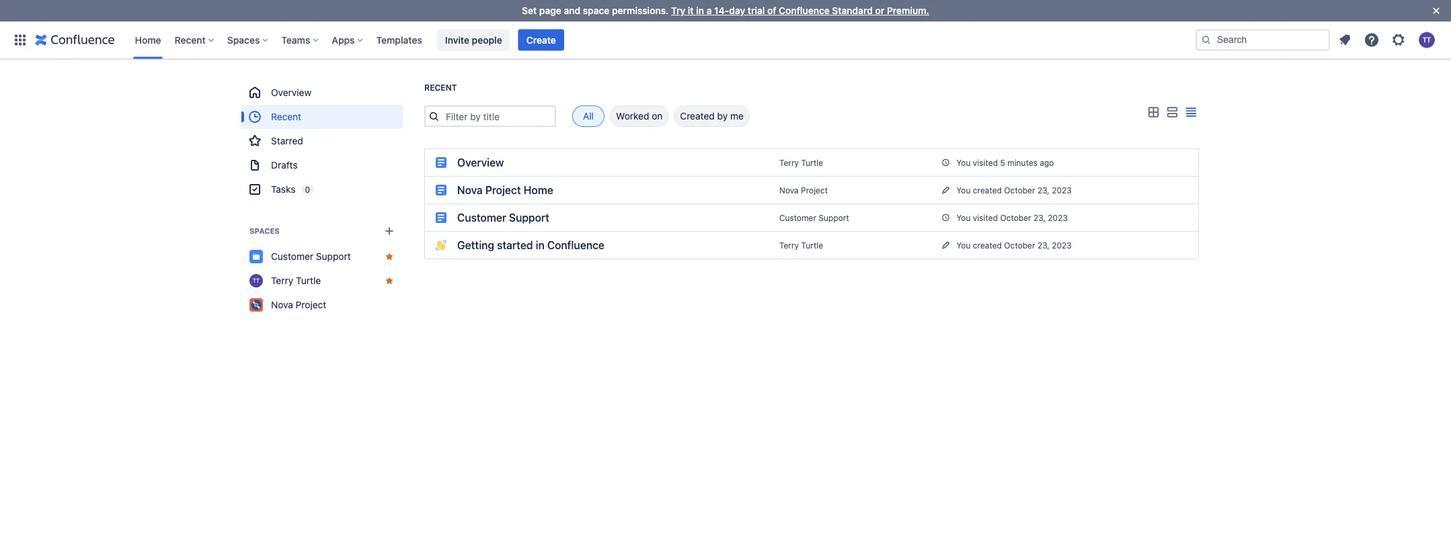 Task type: locate. For each thing, give the bounding box(es) containing it.
1 horizontal spatial in
[[697, 5, 705, 16]]

0 horizontal spatial customer
[[271, 251, 314, 262]]

recent link
[[242, 105, 403, 129]]

0 vertical spatial home
[[135, 34, 161, 45]]

in right 'started'
[[536, 239, 545, 252]]

1 visited from the top
[[973, 158, 999, 168]]

1 vertical spatial unstar this space image
[[384, 276, 395, 287]]

2 vertical spatial terry turtle
[[271, 276, 321, 287]]

page image down page icon
[[436, 185, 447, 196]]

0 vertical spatial 2023
[[1052, 186, 1072, 195]]

try it in a 14-day trial of confluence standard or premium. link
[[672, 5, 930, 16]]

0 vertical spatial created
[[973, 186, 1002, 195]]

0 vertical spatial in
[[697, 5, 705, 16]]

0 vertical spatial unstar this space image
[[384, 252, 395, 262]]

1 horizontal spatial nova
[[458, 184, 483, 197]]

all
[[583, 111, 594, 122]]

recent right home link on the top left of the page
[[175, 34, 206, 45]]

1 created from the top
[[973, 186, 1002, 195]]

page image
[[436, 157, 447, 168]]

support
[[509, 212, 550, 224], [819, 213, 850, 223], [316, 251, 351, 262]]

october
[[1005, 186, 1036, 195], [1001, 213, 1032, 223], [1005, 241, 1036, 250]]

starred link
[[242, 129, 403, 153]]

2 vertical spatial october
[[1005, 241, 1036, 250]]

you created october 23, 2023
[[957, 186, 1072, 195], [957, 241, 1072, 250]]

worked on
[[616, 111, 663, 122]]

terry turtle link for getting started in confluence
[[780, 241, 824, 250]]

visited
[[973, 158, 999, 168], [973, 213, 999, 223]]

nova project link
[[780, 186, 828, 195], [242, 293, 403, 318]]

0 horizontal spatial confluence
[[548, 239, 605, 252]]

in
[[697, 5, 705, 16], [536, 239, 545, 252]]

0 horizontal spatial customer support
[[271, 251, 351, 262]]

global element
[[8, 21, 1194, 59]]

0 vertical spatial you created october 23, 2023
[[957, 186, 1072, 195]]

you created october 23, 2023 up the you visited october 23, 2023
[[957, 186, 1072, 195]]

0 horizontal spatial in
[[536, 239, 545, 252]]

0 vertical spatial terry turtle link
[[780, 158, 824, 168]]

you visited 5 minutes ago
[[957, 158, 1055, 168]]

list image
[[1165, 105, 1181, 121]]

your profile and preferences image
[[1420, 32, 1436, 48]]

teams
[[281, 34, 310, 45]]

home inside 'global' element
[[135, 34, 161, 45]]

confluence image
[[35, 32, 115, 48], [35, 32, 115, 48]]

1 vertical spatial in
[[536, 239, 545, 252]]

page image
[[436, 185, 447, 196], [436, 213, 447, 223]]

customer
[[458, 212, 507, 224], [780, 213, 817, 223], [271, 251, 314, 262]]

1 page image from the top
[[436, 185, 447, 196]]

0 vertical spatial terry
[[780, 158, 799, 168]]

terry
[[780, 158, 799, 168], [780, 241, 799, 250], [271, 276, 294, 287]]

confluence right 'started'
[[548, 239, 605, 252]]

1 vertical spatial you created october 23, 2023
[[957, 241, 1072, 250]]

2 created from the top
[[973, 241, 1002, 250]]

turtle
[[802, 158, 824, 168], [802, 241, 824, 250], [296, 276, 321, 287]]

page image for customer
[[436, 213, 447, 223]]

0 horizontal spatial recent
[[175, 34, 206, 45]]

2 you from the top
[[957, 186, 971, 195]]

2 page image from the top
[[436, 213, 447, 223]]

help icon image
[[1365, 32, 1381, 48]]

2 unstar this space image from the top
[[384, 276, 395, 287]]

1 horizontal spatial recent
[[271, 111, 302, 122]]

terry turtle link for overview
[[780, 158, 824, 168]]

overview up the recent link
[[271, 87, 312, 98]]

unstar this space image inside customer support link
[[384, 252, 395, 262]]

permissions.
[[612, 5, 669, 16]]

23,
[[1038, 186, 1050, 195], [1034, 213, 1046, 223], [1038, 241, 1050, 250]]

2 vertical spatial 23,
[[1038, 241, 1050, 250]]

4 you from the top
[[957, 241, 971, 250]]

unstar this space image
[[384, 252, 395, 262], [384, 276, 395, 287]]

confluence
[[779, 5, 830, 16], [548, 239, 605, 252]]

customer support link
[[780, 213, 850, 223], [242, 245, 403, 269]]

0 vertical spatial customer support link
[[780, 213, 850, 223]]

terry turtle
[[780, 158, 824, 168], [780, 241, 824, 250], [271, 276, 321, 287]]

spaces right the recent popup button
[[227, 34, 260, 45]]

notification icon image
[[1338, 32, 1354, 48]]

2023
[[1052, 186, 1072, 195], [1049, 213, 1068, 223], [1052, 241, 1072, 250]]

:wave: image
[[436, 240, 447, 251], [436, 240, 447, 251]]

spaces down tasks
[[250, 227, 280, 236]]

1 horizontal spatial support
[[509, 212, 550, 224]]

group
[[242, 81, 403, 202]]

created
[[680, 111, 715, 122]]

cards image
[[1146, 105, 1162, 121]]

overview up nova project home on the left of the page
[[458, 156, 504, 169]]

recent down invite
[[425, 83, 457, 93]]

2 you created october 23, 2023 from the top
[[957, 241, 1072, 250]]

me
[[731, 111, 744, 122]]

spaces
[[227, 34, 260, 45], [250, 227, 280, 236]]

tab list
[[556, 106, 750, 127]]

1 horizontal spatial nova project link
[[780, 186, 828, 195]]

0 vertical spatial recent
[[175, 34, 206, 45]]

1 vertical spatial created
[[973, 241, 1002, 250]]

templates link
[[372, 29, 427, 51]]

on
[[652, 111, 663, 122]]

home left the recent popup button
[[135, 34, 161, 45]]

customer inside customer support link
[[271, 251, 314, 262]]

1 horizontal spatial confluence
[[779, 5, 830, 16]]

2 horizontal spatial project
[[801, 186, 828, 195]]

0 vertical spatial october
[[1005, 186, 1036, 195]]

nova
[[458, 184, 483, 197], [780, 186, 799, 195], [271, 300, 293, 311]]

nova project
[[780, 186, 828, 195], [271, 300, 327, 311]]

banner
[[0, 21, 1452, 59]]

recent up starred
[[271, 111, 302, 122]]

1 vertical spatial confluence
[[548, 239, 605, 252]]

0 vertical spatial page image
[[436, 185, 447, 196]]

2023 for home
[[1052, 186, 1072, 195]]

1 vertical spatial terry turtle link
[[780, 241, 824, 250]]

3 you from the top
[[957, 213, 971, 223]]

1 vertical spatial terry turtle
[[780, 241, 824, 250]]

by
[[718, 111, 728, 122]]

confluence right "of"
[[779, 5, 830, 16]]

you for started
[[957, 241, 971, 250]]

0 vertical spatial spaces
[[227, 34, 260, 45]]

1 vertical spatial customer support link
[[242, 245, 403, 269]]

visited for customer support
[[973, 213, 999, 223]]

space
[[583, 5, 610, 16]]

customer support
[[458, 212, 550, 224], [780, 213, 850, 223], [271, 251, 351, 262]]

created
[[973, 186, 1002, 195], [973, 241, 1002, 250]]

created down the you visited october 23, 2023
[[973, 241, 1002, 250]]

home
[[135, 34, 161, 45], [524, 184, 554, 197]]

1 horizontal spatial home
[[524, 184, 554, 197]]

0 horizontal spatial nova
[[271, 300, 293, 311]]

0 vertical spatial turtle
[[802, 158, 824, 168]]

set page and space permissions. try it in a 14-day trial of confluence standard or premium.
[[522, 5, 930, 16]]

visited left 5
[[973, 158, 999, 168]]

premium.
[[887, 5, 930, 16]]

1 vertical spatial terry
[[780, 241, 799, 250]]

0 horizontal spatial home
[[135, 34, 161, 45]]

group containing overview
[[242, 81, 403, 202]]

apps
[[332, 34, 355, 45]]

unstar this space image inside terry turtle link
[[384, 276, 395, 287]]

apps button
[[328, 29, 368, 51]]

home up getting started in confluence
[[524, 184, 554, 197]]

1 vertical spatial page image
[[436, 213, 447, 223]]

a
[[707, 5, 712, 16]]

1 unstar this space image from the top
[[384, 252, 395, 262]]

2 vertical spatial recent
[[271, 111, 302, 122]]

create
[[527, 34, 556, 45]]

0
[[305, 185, 310, 194]]

you created october 23, 2023 down the you visited october 23, 2023
[[957, 241, 1072, 250]]

spaces inside popup button
[[227, 34, 260, 45]]

1 vertical spatial nova project link
[[242, 293, 403, 318]]

overview
[[271, 87, 312, 98], [458, 156, 504, 169]]

search image
[[1202, 35, 1212, 45]]

2023 for in
[[1052, 241, 1072, 250]]

2 vertical spatial 2023
[[1052, 241, 1072, 250]]

project
[[486, 184, 521, 197], [801, 186, 828, 195], [296, 300, 327, 311]]

Filter by title field
[[442, 107, 555, 126]]

overview link
[[242, 81, 403, 105]]

terry turtle for overview
[[780, 158, 824, 168]]

0 vertical spatial terry turtle
[[780, 158, 824, 168]]

recent button
[[171, 29, 219, 51]]

recent
[[175, 34, 206, 45], [425, 83, 457, 93], [271, 111, 302, 122]]

recent inside popup button
[[175, 34, 206, 45]]

page image right create a space image
[[436, 213, 447, 223]]

created down 5
[[973, 186, 1002, 195]]

in left a
[[697, 5, 705, 16]]

started
[[497, 239, 533, 252]]

0 horizontal spatial support
[[316, 251, 351, 262]]

ago
[[1040, 158, 1055, 168]]

2 horizontal spatial recent
[[425, 83, 457, 93]]

1 horizontal spatial overview
[[458, 156, 504, 169]]

page
[[540, 5, 562, 16]]

0 vertical spatial visited
[[973, 158, 999, 168]]

1 vertical spatial visited
[[973, 213, 999, 223]]

1 horizontal spatial customer support
[[458, 212, 550, 224]]

unstar this space image for customer support
[[384, 252, 395, 262]]

visited down you visited 5 minutes ago
[[973, 213, 999, 223]]

unstar this space image for terry turtle
[[384, 276, 395, 287]]

1 vertical spatial turtle
[[802, 241, 824, 250]]

0 horizontal spatial nova project
[[271, 300, 327, 311]]

0 horizontal spatial project
[[296, 300, 327, 311]]

0 horizontal spatial customer support link
[[242, 245, 403, 269]]

1 vertical spatial overview
[[458, 156, 504, 169]]

2 visited from the top
[[973, 213, 999, 223]]

1 vertical spatial home
[[524, 184, 554, 197]]

0 horizontal spatial overview
[[271, 87, 312, 98]]

terry turtle link
[[780, 158, 824, 168], [780, 241, 824, 250], [242, 269, 403, 293]]

0 vertical spatial 23,
[[1038, 186, 1050, 195]]

you
[[957, 158, 971, 168], [957, 186, 971, 195], [957, 213, 971, 223], [957, 241, 971, 250]]

1 vertical spatial spaces
[[250, 227, 280, 236]]

0 vertical spatial nova project
[[780, 186, 828, 195]]

1 you created october 23, 2023 from the top
[[957, 186, 1072, 195]]

banner containing home
[[0, 21, 1452, 59]]



Task type: describe. For each thing, give the bounding box(es) containing it.
1 vertical spatial 2023
[[1049, 213, 1068, 223]]

standard
[[833, 5, 873, 16]]

terry for getting started in confluence
[[780, 241, 799, 250]]

create a space image
[[382, 223, 398, 240]]

2 horizontal spatial nova
[[780, 186, 799, 195]]

created for getting started in confluence
[[973, 241, 1002, 250]]

1 you from the top
[[957, 158, 971, 168]]

worked
[[616, 111, 650, 122]]

nova project home
[[458, 184, 554, 197]]

5
[[1001, 158, 1006, 168]]

0 vertical spatial confluence
[[779, 5, 830, 16]]

1 vertical spatial nova project
[[271, 300, 327, 311]]

getting started in confluence
[[458, 239, 605, 252]]

all button
[[573, 106, 605, 127]]

worked on button
[[610, 106, 669, 127]]

created for nova project home
[[973, 186, 1002, 195]]

turtle for overview
[[802, 158, 824, 168]]

minutes
[[1008, 158, 1038, 168]]

1 vertical spatial october
[[1001, 213, 1032, 223]]

you for support
[[957, 213, 971, 223]]

2 horizontal spatial customer support
[[780, 213, 850, 223]]

or
[[876, 5, 885, 16]]

october for in
[[1005, 241, 1036, 250]]

2 horizontal spatial customer
[[780, 213, 817, 223]]

create link
[[519, 29, 564, 51]]

created by me button
[[674, 106, 750, 127]]

teams button
[[277, 29, 324, 51]]

tab list containing all
[[556, 106, 750, 127]]

0 horizontal spatial nova project link
[[242, 293, 403, 318]]

day
[[730, 5, 746, 16]]

starred
[[271, 136, 303, 147]]

2 vertical spatial terry
[[271, 276, 294, 287]]

1 vertical spatial recent
[[425, 83, 457, 93]]

page image for nova
[[436, 185, 447, 196]]

close image
[[1429, 3, 1445, 19]]

Search field
[[1196, 29, 1331, 51]]

compact list image
[[1184, 105, 1200, 121]]

you visited october 23, 2023
[[957, 213, 1068, 223]]

recent inside group
[[271, 111, 302, 122]]

spaces button
[[223, 29, 273, 51]]

you created october 23, 2023 for getting started in confluence
[[957, 241, 1072, 250]]

created by me
[[680, 111, 744, 122]]

23, for home
[[1038, 186, 1050, 195]]

drafts
[[271, 160, 298, 171]]

settings icon image
[[1391, 32, 1408, 48]]

2 horizontal spatial support
[[819, 213, 850, 223]]

0 vertical spatial overview
[[271, 87, 312, 98]]

0 vertical spatial nova project link
[[780, 186, 828, 195]]

october for home
[[1005, 186, 1036, 195]]

1 vertical spatial 23,
[[1034, 213, 1046, 223]]

1 horizontal spatial project
[[486, 184, 521, 197]]

terry for overview
[[780, 158, 799, 168]]

and
[[564, 5, 581, 16]]

invite people button
[[437, 29, 510, 51]]

visited for overview
[[973, 158, 999, 168]]

drafts link
[[242, 153, 403, 178]]

of
[[768, 5, 777, 16]]

home link
[[131, 29, 165, 51]]

2 vertical spatial turtle
[[296, 276, 321, 287]]

14-
[[715, 5, 730, 16]]

appswitcher icon image
[[12, 32, 28, 48]]

1 horizontal spatial nova project
[[780, 186, 828, 195]]

turtle for getting started in confluence
[[802, 241, 824, 250]]

23, for in
[[1038, 241, 1050, 250]]

you for project
[[957, 186, 971, 195]]

terry turtle for getting started in confluence
[[780, 241, 824, 250]]

tasks
[[271, 184, 296, 195]]

you created october 23, 2023 for nova project home
[[957, 186, 1072, 195]]

people
[[472, 34, 502, 45]]

it
[[688, 5, 694, 16]]

trial
[[748, 5, 765, 16]]

1 horizontal spatial customer support link
[[780, 213, 850, 223]]

try
[[672, 5, 686, 16]]

set
[[522, 5, 537, 16]]

invite people
[[445, 34, 502, 45]]

1 horizontal spatial customer
[[458, 212, 507, 224]]

templates
[[376, 34, 422, 45]]

getting
[[458, 239, 495, 252]]

2 vertical spatial terry turtle link
[[242, 269, 403, 293]]

invite
[[445, 34, 470, 45]]



Task type: vqa. For each thing, say whether or not it's contained in the screenshot.


